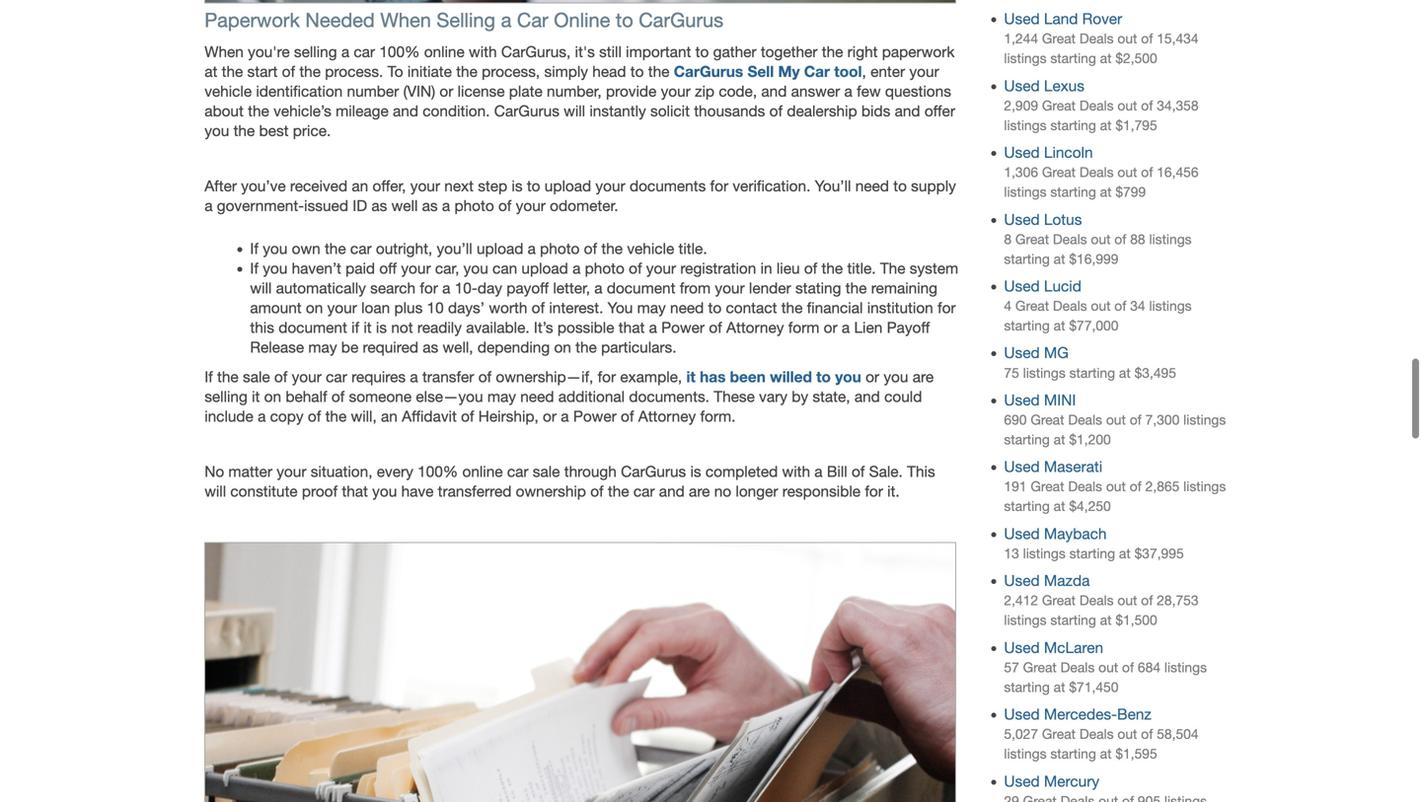 Task type: locate. For each thing, give the bounding box(es) containing it.
out inside 5,027 great deals out of 58,504 listings starting at
[[1118, 727, 1138, 742]]

used lincoln
[[1004, 144, 1093, 161]]

0 vertical spatial are
[[913, 368, 934, 386]]

your down 'paperwork'
[[910, 63, 939, 80]]

listings for lexus
[[1004, 117, 1047, 133]]

great inside the 8 great deals out of 88 listings starting at
[[1016, 231, 1049, 247]]

0 horizontal spatial title.
[[679, 240, 707, 257]]

used mercedes-benz
[[1004, 706, 1152, 724]]

used mercury link
[[1004, 773, 1100, 791]]

may
[[637, 299, 666, 317], [308, 338, 337, 356], [487, 388, 516, 406]]

car,
[[435, 259, 459, 277]]

at inside 191 great deals out of 2,865 listings starting at
[[1054, 499, 1066, 515]]

100% for have
[[418, 463, 458, 481]]

photo
[[455, 197, 494, 215], [540, 240, 580, 257], [585, 259, 625, 277]]

7 used from the top
[[1004, 391, 1040, 409]]

at left $1,595
[[1100, 746, 1112, 762]]

for up additional
[[598, 368, 616, 386]]

car inside when you're selling a car 100% online with cargurus, it's still important to gather together the right paperwork at the start of the process. to initiate the process, simply head to the
[[354, 43, 375, 61]]

at inside 1,244 great deals out of 15,434 listings starting at
[[1100, 50, 1112, 66]]

starting up lotus
[[1051, 184, 1097, 200]]

1 vertical spatial is
[[376, 319, 387, 336]]

0 horizontal spatial are
[[689, 483, 710, 501]]

used mg 75 listings starting at $3,495
[[1004, 344, 1177, 381]]

2 vertical spatial on
[[264, 388, 281, 406]]

deals for mini
[[1068, 412, 1103, 428]]

no
[[714, 483, 732, 501]]

used mercury
[[1004, 773, 1100, 791]]

listings inside 1,244 great deals out of 15,434 listings starting at
[[1004, 50, 1047, 66]]

at for used lotus
[[1054, 251, 1066, 267]]

photo inside after you've received an offer, your next step is to upload your documents for verification. you'll need to supply a government-issued id as well as a photo of your odometer.
[[455, 197, 494, 215]]

at for used maserati
[[1054, 499, 1066, 515]]

1 vertical spatial car
[[804, 62, 830, 80]]

0 vertical spatial that
[[619, 319, 645, 336]]

1 vertical spatial online
[[462, 463, 503, 481]]

you up could
[[884, 368, 909, 386]]

are inside the or you are selling it on behalf of someone else—you may need additional documents. these vary by state, and could include a copy of the will, an affidavit of heirship, or a power of attorney form.
[[913, 368, 934, 386]]

1 vertical spatial when
[[205, 43, 244, 61]]

payoff
[[887, 319, 930, 336]]

1 horizontal spatial an
[[381, 408, 398, 425]]

1 vertical spatial it
[[686, 368, 696, 386]]

deals inside '2,412 great deals out of 28,753 listings starting at'
[[1080, 593, 1114, 609]]

starting up mini
[[1070, 365, 1116, 381]]

1 horizontal spatial it
[[364, 319, 372, 336]]

verification.
[[733, 177, 811, 195]]

0 horizontal spatial photo
[[455, 197, 494, 215]]

you inside , enter your vehicle identification number (vin) or license plate number, provide your zip code, and answer a few questions about the vehicle's mileage and condition. cargurus will instantly solicit thousands of dealership bids and offer you the best price.
[[205, 122, 229, 140]]

deals down lucid at the top of page
[[1053, 298, 1087, 314]]

12 used from the top
[[1004, 706, 1040, 724]]

2 vertical spatial may
[[487, 388, 516, 406]]

0 vertical spatial need
[[856, 177, 889, 195]]

0 vertical spatial it
[[364, 319, 372, 336]]

vary
[[759, 388, 788, 406]]

starting down 191 on the right of the page
[[1004, 499, 1050, 515]]

1 horizontal spatial photo
[[540, 240, 580, 257]]

2 used from the top
[[1004, 77, 1040, 95]]

listings for mercedes-
[[1004, 746, 1047, 762]]

of inside 690 great deals out of 7,300 listings starting at
[[1130, 412, 1142, 428]]

1 horizontal spatial are
[[913, 368, 934, 386]]

sale down "release"
[[243, 368, 270, 386]]

else—you
[[416, 388, 483, 406]]

listings for lucid
[[1149, 298, 1192, 314]]

0 vertical spatial attorney
[[727, 319, 784, 336]]

out inside '4 great deals out of 34 listings starting at'
[[1091, 298, 1111, 314]]

great for mclaren
[[1023, 660, 1057, 676]]

listings down '1,306'
[[1004, 184, 1047, 200]]

10 used from the top
[[1004, 572, 1040, 590]]

used mini
[[1004, 391, 1076, 409]]

your up constitute
[[277, 463, 306, 481]]

great inside '2,412 great deals out of 28,753 listings starting at'
[[1042, 593, 1076, 609]]

1 horizontal spatial attorney
[[727, 319, 784, 336]]

deals for mclaren
[[1061, 660, 1095, 676]]

a inside , enter your vehicle identification number (vin) or license plate number, provide your zip code, and answer a few questions about the vehicle's mileage and condition. cargurus will instantly solicit thousands of dealership bids and offer you the best price.
[[845, 82, 853, 100]]

191 great deals out of 2,865 listings starting at
[[1004, 479, 1226, 515]]

at left $1,500
[[1100, 613, 1112, 629]]

when down paperwork
[[205, 43, 244, 61]]

0 vertical spatial car
[[517, 8, 549, 32]]

attorney
[[727, 319, 784, 336], [638, 408, 696, 425]]

maybach
[[1044, 525, 1107, 543]]

0 vertical spatial power
[[662, 319, 705, 336]]

if down government-
[[250, 240, 259, 257]]

or down financial
[[824, 319, 838, 336]]

1 vertical spatial title.
[[847, 259, 876, 277]]

on up the copy
[[264, 388, 281, 406]]

willed
[[770, 368, 812, 386]]

selling
[[294, 43, 337, 61], [205, 388, 248, 406]]

8 used from the top
[[1004, 458, 1040, 476]]

car up the cargurus,
[[517, 8, 549, 32]]

4 used from the top
[[1004, 211, 1040, 228]]

of inside '2,412 great deals out of 28,753 listings starting at'
[[1141, 593, 1153, 609]]

1 vertical spatial need
[[670, 299, 704, 317]]

a up process.
[[341, 43, 350, 61]]

used up 8
[[1004, 211, 1040, 228]]

for inside if the sale of your car requires a transfer of ownership—if, for example, it has been willed to you
[[598, 368, 616, 386]]

great for land
[[1042, 31, 1076, 46]]

listings right 88
[[1149, 231, 1192, 247]]

few
[[857, 82, 881, 100]]

to
[[616, 8, 633, 32], [696, 43, 709, 61], [631, 63, 644, 80], [527, 177, 540, 195], [894, 177, 907, 195], [708, 299, 722, 317], [816, 368, 831, 386]]

100% up have
[[418, 463, 458, 481]]

affidavit
[[402, 408, 457, 425]]

out inside 690 great deals out of 7,300 listings starting at
[[1106, 412, 1126, 428]]

will down the number,
[[564, 102, 585, 120]]

deals inside 1,306 great deals out of 16,456 listings starting at
[[1080, 164, 1114, 180]]

2 vertical spatial will
[[205, 483, 226, 501]]

if up amount
[[250, 259, 259, 277]]

to left gather
[[696, 43, 709, 61]]

2 horizontal spatial it
[[686, 368, 696, 386]]

0 vertical spatial 100%
[[379, 43, 420, 61]]

system
[[910, 259, 959, 277]]

0 vertical spatial may
[[637, 299, 666, 317]]

of up $1,595
[[1141, 727, 1153, 742]]

used up 191 on the right of the page
[[1004, 458, 1040, 476]]

great inside 2,909 great deals out of 34,358 listings starting at
[[1042, 98, 1076, 113]]

1 vertical spatial 100%
[[418, 463, 458, 481]]

starting up 'lexus'
[[1051, 50, 1097, 66]]

is right step
[[512, 177, 523, 195]]

deals up $4,250
[[1068, 479, 1103, 495]]

191
[[1004, 479, 1027, 495]]

your
[[910, 63, 939, 80], [661, 82, 691, 100], [410, 177, 440, 195], [596, 177, 626, 195], [516, 197, 546, 215], [401, 259, 431, 277], [646, 259, 676, 277], [715, 279, 745, 297], [327, 299, 357, 317], [292, 368, 322, 386], [277, 463, 306, 481]]

1 vertical spatial with
[[782, 463, 810, 481]]

it inside if you own the car outright, you'll upload a photo of the vehicle title. if you haven't paid off your car, you can upload a photo of your registration in lieu of the title. the system will automatically search for a 10-day payoff letter, a document from your lender stating the remaining amount on your loan plus 10 days' worth of interest. you may need to contact the financial institution for this document if it is not readily available. it's possible that a power of attorney form or a lien payoff release may be required as well, depending on the particulars.
[[364, 319, 372, 336]]

used up '13'
[[1004, 525, 1040, 543]]

11 used from the top
[[1004, 639, 1040, 657]]

of down "from"
[[709, 319, 722, 336]]

out up the $2,500
[[1118, 31, 1138, 46]]

readily
[[417, 319, 462, 336]]

your inside if the sale of your car requires a transfer of ownership—if, for example, it has been willed to you
[[292, 368, 322, 386]]

at for used lincoln
[[1100, 184, 1112, 200]]

about
[[205, 102, 244, 120]]

price.
[[293, 122, 331, 140]]

lien
[[854, 319, 883, 336]]

2 horizontal spatial is
[[691, 463, 701, 481]]

75
[[1004, 365, 1019, 381]]

out for used lucid
[[1091, 298, 1111, 314]]

great down "land"
[[1042, 31, 1076, 46]]

0 horizontal spatial that
[[342, 483, 368, 501]]

listings inside 5,027 great deals out of 58,504 listings starting at
[[1004, 746, 1047, 762]]

number
[[347, 82, 399, 100]]

0 vertical spatial an
[[352, 177, 368, 195]]

of up 'identification'
[[282, 63, 295, 80]]

deals inside 5,027 great deals out of 58,504 listings starting at
[[1080, 727, 1114, 742]]

0 vertical spatial photo
[[455, 197, 494, 215]]

it left has
[[686, 368, 696, 386]]

1 vertical spatial selling
[[205, 388, 248, 406]]

online inside no matter your situation, every 100% online car sale through cargurus is completed with a bill of sale. this will constitute proof that you have transferred ownership of the car and are no longer responsible for it.
[[462, 463, 503, 481]]

you down every
[[372, 483, 397, 501]]

1 horizontal spatial selling
[[294, 43, 337, 61]]

0 vertical spatial upload
[[545, 177, 591, 195]]

at inside '2,412 great deals out of 28,753 listings starting at'
[[1100, 613, 1112, 629]]

deals inside 1,244 great deals out of 15,434 listings starting at
[[1080, 31, 1114, 46]]

100% inside no matter your situation, every 100% online car sale through cargurus is completed with a bill of sale. this will constitute proof that you have transferred ownership of the car and are no longer responsible for it.
[[418, 463, 458, 481]]

have
[[401, 483, 434, 501]]

starting up 'lincoln'
[[1051, 117, 1097, 133]]

c2d desktop enterdetails image
[[205, 0, 956, 3]]

1 horizontal spatial on
[[306, 299, 323, 317]]

starting down 'maybach' at the right bottom
[[1070, 546, 1116, 562]]

0 horizontal spatial an
[[352, 177, 368, 195]]

1 vertical spatial vehicle
[[627, 240, 674, 257]]

upload inside after you've received an offer, your next step is to upload your documents for verification. you'll need to supply a government-issued id as well as a photo of your odometer.
[[545, 177, 591, 195]]

at inside 690 great deals out of 7,300 listings starting at
[[1054, 432, 1066, 448]]

1 vertical spatial are
[[689, 483, 710, 501]]

0 horizontal spatial it
[[252, 388, 260, 406]]

may right you
[[637, 299, 666, 317]]

if inside if the sale of your car requires a transfer of ownership—if, for example, it has been willed to you
[[205, 368, 213, 386]]

great for mazda
[[1042, 593, 1076, 609]]

deals for lotus
[[1053, 231, 1087, 247]]

documents.
[[629, 388, 710, 406]]

great inside 690 great deals out of 7,300 listings starting at
[[1031, 412, 1065, 428]]

or down lien
[[866, 368, 880, 386]]

2 horizontal spatial on
[[554, 338, 571, 356]]

when up to
[[380, 8, 431, 32]]

at inside used mg 75 listings starting at $3,495
[[1119, 365, 1131, 381]]

on
[[306, 299, 323, 317], [554, 338, 571, 356], [264, 388, 281, 406]]

paperwork needed when selling a car online to cargurus
[[205, 8, 724, 32]]

as right well
[[422, 197, 438, 215]]

listings for land
[[1004, 50, 1047, 66]]

starting for mercedes-
[[1051, 746, 1097, 762]]

an
[[352, 177, 368, 195], [381, 408, 398, 425]]

or
[[440, 82, 453, 100], [824, 319, 838, 336], [866, 368, 880, 386], [543, 408, 557, 425]]

1 vertical spatial attorney
[[638, 408, 696, 425]]

listings right 7,300
[[1184, 412, 1226, 428]]

0 vertical spatial vehicle
[[205, 82, 252, 100]]

listings inside 2,909 great deals out of 34,358 listings starting at
[[1004, 117, 1047, 133]]

the left will, on the bottom
[[325, 408, 347, 425]]

at for used land rover
[[1100, 50, 1112, 66]]

document down automatically
[[279, 319, 347, 336]]

document
[[607, 279, 676, 297], [279, 319, 347, 336]]

deals inside '4 great deals out of 34 listings starting at'
[[1053, 298, 1087, 314]]

0 horizontal spatial document
[[279, 319, 347, 336]]

days'
[[448, 299, 485, 317]]

1 vertical spatial an
[[381, 408, 398, 425]]

2 vertical spatial it
[[252, 388, 260, 406]]

online up initiate
[[424, 43, 465, 61]]

listings inside the 8 great deals out of 88 listings starting at
[[1149, 231, 1192, 247]]

your up behalf
[[292, 368, 322, 386]]

out inside 2,909 great deals out of 34,358 listings starting at
[[1118, 98, 1138, 113]]

1 horizontal spatial with
[[782, 463, 810, 481]]

vehicle
[[205, 82, 252, 100], [627, 240, 674, 257]]

deals for lincoln
[[1080, 164, 1114, 180]]

constitute
[[230, 483, 298, 501]]

6 used from the top
[[1004, 344, 1040, 362]]

starting for mini
[[1004, 432, 1050, 448]]

used for used lincoln
[[1004, 144, 1040, 161]]

at up used mercedes-benz
[[1054, 680, 1066, 695]]

supply
[[911, 177, 956, 195]]

is left completed
[[691, 463, 701, 481]]

contact
[[726, 299, 777, 317]]

34,358
[[1157, 98, 1199, 113]]

from
[[680, 279, 711, 297]]

rover
[[1083, 10, 1123, 28]]

starting down 690
[[1004, 432, 1050, 448]]

if you own the car outright, you'll upload a photo of the vehicle title. if you haven't paid off your car, you can upload a photo of your registration in lieu of the title. the system will automatically search for a 10-day payoff letter, a document from your lender stating the remaining amount on your loan plus 10 days' worth of interest. you may need to contact the financial institution for this document if it is not readily available. it's possible that a power of attorney form or a lien payoff release may be required as well, depending on the particulars.
[[250, 240, 959, 356]]

at inside the 8 great deals out of 88 listings starting at
[[1054, 251, 1066, 267]]

0 vertical spatial is
[[512, 177, 523, 195]]

100%
[[379, 43, 420, 61], [418, 463, 458, 481]]

listings inside 1,306 great deals out of 16,456 listings starting at
[[1004, 184, 1047, 200]]

interest.
[[549, 299, 604, 317]]

at inside when you're selling a car 100% online with cargurus, it's still important to gather together the right paperwork at the start of the process. to initiate the process, simply head to the
[[205, 63, 217, 80]]

listings inside 690 great deals out of 7,300 listings starting at
[[1184, 412, 1226, 428]]

0 horizontal spatial on
[[264, 388, 281, 406]]

1 horizontal spatial that
[[619, 319, 645, 336]]

0 horizontal spatial need
[[520, 388, 554, 406]]

deals down "mercedes-"
[[1080, 727, 1114, 742]]

out for used mclaren
[[1099, 660, 1119, 676]]

2 vertical spatial is
[[691, 463, 701, 481]]

the up include
[[217, 368, 239, 386]]

684
[[1138, 660, 1161, 676]]

starting down 4
[[1004, 318, 1050, 334]]

cargurus sell my car tool
[[674, 62, 862, 80]]

1 vertical spatial upload
[[477, 240, 524, 257]]

great inside 57 great deals out of 684 listings starting at
[[1023, 660, 1057, 676]]

deals for land
[[1080, 31, 1114, 46]]

great for lexus
[[1042, 98, 1076, 113]]

answer
[[791, 82, 840, 100]]

cargurus inside , enter your vehicle identification number (vin) or license plate number, provide your zip code, and answer a few questions about the vehicle's mileage and condition. cargurus will instantly solicit thousands of dealership bids and offer you the best price.
[[494, 102, 560, 120]]

1 horizontal spatial need
[[670, 299, 704, 317]]

0 vertical spatial with
[[469, 43, 497, 61]]

2 vertical spatial photo
[[585, 259, 625, 277]]

it has been willed to you link
[[686, 368, 862, 386]]

at left $799
[[1100, 184, 1112, 200]]

1 vertical spatial will
[[250, 279, 272, 297]]

at left $37,995
[[1119, 546, 1131, 562]]

1 vertical spatial photo
[[540, 240, 580, 257]]

,
[[862, 63, 866, 80]]

used mclaren
[[1004, 639, 1104, 657]]

0 horizontal spatial will
[[205, 483, 226, 501]]

a inside if the sale of your car requires a transfer of ownership—if, for example, it has been willed to you
[[410, 368, 418, 386]]

out for used maserati
[[1106, 479, 1126, 495]]

depending
[[478, 338, 550, 356]]

vehicle up about
[[205, 82, 252, 100]]

listings inside used mg 75 listings starting at $3,495
[[1023, 365, 1066, 381]]

benz
[[1117, 706, 1152, 724]]

13 used from the top
[[1004, 773, 1040, 791]]

used land rover link
[[1004, 10, 1123, 28]]

starting inside 57 great deals out of 684 listings starting at
[[1004, 680, 1050, 695]]

100% for to
[[379, 43, 420, 61]]

the down important
[[648, 63, 670, 80]]

deals down mclaren at the right bottom of the page
[[1061, 660, 1095, 676]]

need inside after you've received an offer, your next step is to upload your documents for verification. you'll need to supply a government-issued id as well as a photo of your odometer.
[[856, 177, 889, 195]]

0 horizontal spatial may
[[308, 338, 337, 356]]

lieu
[[777, 259, 800, 277]]

1 horizontal spatial car
[[804, 62, 830, 80]]

2 horizontal spatial need
[[856, 177, 889, 195]]

used up 5,027
[[1004, 706, 1040, 724]]

3 used from the top
[[1004, 144, 1040, 161]]

1 horizontal spatial when
[[380, 8, 431, 32]]

attorney down documents.
[[638, 408, 696, 425]]

9 used from the top
[[1004, 525, 1040, 543]]

has
[[700, 368, 726, 386]]

out inside 1,244 great deals out of 15,434 listings starting at
[[1118, 31, 1138, 46]]

1 horizontal spatial is
[[512, 177, 523, 195]]

1 horizontal spatial power
[[662, 319, 705, 336]]

1 horizontal spatial sale
[[533, 463, 560, 481]]

0 horizontal spatial attorney
[[638, 408, 696, 425]]

listings down used mg link
[[1023, 365, 1066, 381]]

you
[[205, 122, 229, 140], [263, 240, 288, 257], [263, 259, 288, 277], [464, 259, 488, 277], [835, 368, 862, 386], [884, 368, 909, 386], [372, 483, 397, 501]]

1,306
[[1004, 164, 1039, 180]]

deals for maserati
[[1068, 479, 1103, 495]]

amount
[[250, 299, 302, 317]]

vehicle inside , enter your vehicle identification number (vin) or license plate number, provide your zip code, and answer a few questions about the vehicle's mileage and condition. cargurus will instantly solicit thousands of dealership bids and offer you the best price.
[[205, 82, 252, 100]]

1 horizontal spatial title.
[[847, 259, 876, 277]]

the down through
[[608, 483, 629, 501]]

that
[[619, 319, 645, 336], [342, 483, 368, 501]]

$4,250
[[1069, 499, 1111, 515]]

starting inside '4 great deals out of 34 listings starting at'
[[1004, 318, 1050, 334]]

a inside when you're selling a car 100% online with cargurus, it's still important to gather together the right paperwork at the start of the process. to initiate the process, simply head to the
[[341, 43, 350, 61]]

1 vertical spatial on
[[554, 338, 571, 356]]

attorney inside if you own the car outright, you'll upload a photo of the vehicle title. if you haven't paid off your car, you can upload a photo of your registration in lieu of the title. the system will automatically search for a 10-day payoff letter, a document from your lender stating the remaining amount on your loan plus 10 days' worth of interest. you may need to contact the financial institution for this document if it is not readily available. it's possible that a power of attorney form or a lien payoff release may be required as well, depending on the particulars.
[[727, 319, 784, 336]]

0 horizontal spatial is
[[376, 319, 387, 336]]

1 vertical spatial may
[[308, 338, 337, 356]]

great down used mini
[[1031, 412, 1065, 428]]

0 vertical spatial online
[[424, 43, 465, 61]]

to up state,
[[816, 368, 831, 386]]

or up "condition."
[[440, 82, 453, 100]]

vehicle's
[[274, 102, 332, 120]]

starting for lexus
[[1051, 117, 1097, 133]]

listings down 5,027
[[1004, 746, 1047, 762]]

0 horizontal spatial sale
[[243, 368, 270, 386]]

2 vertical spatial need
[[520, 388, 554, 406]]

power down "from"
[[662, 319, 705, 336]]

listings down the 2,412
[[1004, 613, 1047, 629]]

out for used lexus
[[1118, 98, 1138, 113]]

2 vertical spatial if
[[205, 368, 213, 386]]

at for used lexus
[[1100, 117, 1112, 133]]

need right you'll
[[856, 177, 889, 195]]

1 horizontal spatial document
[[607, 279, 676, 297]]

of inside 5,027 great deals out of 58,504 listings starting at
[[1141, 727, 1153, 742]]

deals for lexus
[[1080, 98, 1114, 113]]

of up $799
[[1141, 164, 1153, 180]]

mazda
[[1044, 572, 1090, 590]]

great down used lotus link
[[1016, 231, 1049, 247]]

1 vertical spatial if
[[250, 259, 259, 277]]

selling
[[437, 8, 496, 32]]

is
[[512, 177, 523, 195], [376, 319, 387, 336], [691, 463, 701, 481]]

used for used mercedes-benz
[[1004, 706, 1040, 724]]

1 vertical spatial sale
[[533, 463, 560, 481]]

deals inside 191 great deals out of 2,865 listings starting at
[[1068, 479, 1103, 495]]

online for initiate
[[424, 43, 465, 61]]

out for used lincoln
[[1118, 164, 1138, 180]]

and
[[761, 82, 787, 100], [393, 102, 419, 120], [895, 102, 921, 120], [855, 388, 880, 406], [659, 483, 685, 501]]

used for used maserati
[[1004, 458, 1040, 476]]

used lexus
[[1004, 77, 1085, 95]]

4
[[1004, 298, 1012, 314]]

listings for lincoln
[[1004, 184, 1047, 200]]

at for used mercedes-benz
[[1100, 746, 1112, 762]]

690
[[1004, 412, 1027, 428]]

required
[[363, 338, 419, 356]]

0 vertical spatial sale
[[243, 368, 270, 386]]

completed
[[706, 463, 778, 481]]

land
[[1044, 10, 1078, 28]]

1 vertical spatial power
[[573, 408, 617, 425]]

you'll
[[815, 177, 851, 195]]

1 vertical spatial that
[[342, 483, 368, 501]]

1 used from the top
[[1004, 10, 1040, 28]]

situation,
[[311, 463, 373, 481]]

of inside 191 great deals out of 2,865 listings starting at
[[1130, 479, 1142, 495]]

deals inside 2,909 great deals out of 34,358 listings starting at
[[1080, 98, 1114, 113]]

listings inside 191 great deals out of 2,865 listings starting at
[[1184, 479, 1226, 495]]

for right documents
[[710, 177, 729, 195]]

on down possible
[[554, 338, 571, 356]]

an down someone
[[381, 408, 398, 425]]

could
[[885, 388, 922, 406]]

will
[[564, 102, 585, 120], [250, 279, 272, 297], [205, 483, 226, 501]]

great for mercedes-
[[1042, 727, 1076, 742]]

deals down 'lincoln'
[[1080, 164, 1114, 180]]

power down additional
[[573, 408, 617, 425]]

of left the 34
[[1115, 298, 1127, 314]]

online for transferred
[[462, 463, 503, 481]]

0 vertical spatial if
[[250, 240, 259, 257]]

vehicle inside if you own the car outright, you'll upload a photo of the vehicle title. if you haven't paid off your car, you can upload a photo of your registration in lieu of the title. the system will automatically search for a 10-day payoff letter, a document from your lender stating the remaining amount on your loan plus 10 days' worth of interest. you may need to contact the financial institution for this document if it is not readily available. it's possible that a power of attorney form or a lien payoff release may be required as well, depending on the particulars.
[[627, 240, 674, 257]]

of
[[1141, 31, 1153, 46], [282, 63, 295, 80], [1141, 98, 1153, 113], [770, 102, 783, 120], [1141, 164, 1153, 180], [498, 197, 512, 215], [1115, 231, 1127, 247], [584, 240, 597, 257], [629, 259, 642, 277], [804, 259, 818, 277], [1115, 298, 1127, 314], [532, 299, 545, 317], [709, 319, 722, 336], [274, 368, 288, 386], [478, 368, 492, 386], [332, 388, 345, 406], [308, 408, 321, 425], [461, 408, 474, 425], [621, 408, 634, 425], [1130, 412, 1142, 428], [852, 463, 865, 481], [1130, 479, 1142, 495], [591, 483, 604, 501], [1141, 593, 1153, 609], [1122, 660, 1134, 676], [1141, 727, 1153, 742]]

simply
[[544, 63, 588, 80]]

great inside 5,027 great deals out of 58,504 listings starting at
[[1042, 727, 1076, 742]]

starting inside 1,244 great deals out of 15,434 listings starting at
[[1051, 50, 1097, 66]]

find car title image
[[205, 542, 956, 803]]

0 vertical spatial will
[[564, 102, 585, 120]]

loan
[[361, 299, 390, 317]]

out inside '2,412 great deals out of 28,753 listings starting at'
[[1118, 593, 1138, 609]]

out for used mazda
[[1118, 593, 1138, 609]]

2 horizontal spatial photo
[[585, 259, 625, 277]]

2 horizontal spatial will
[[564, 102, 585, 120]]

used for used lexus
[[1004, 77, 1040, 95]]

out for used land rover
[[1118, 31, 1138, 46]]

1 horizontal spatial vehicle
[[627, 240, 674, 257]]

1 horizontal spatial may
[[487, 388, 516, 406]]

out inside the 8 great deals out of 88 listings starting at
[[1091, 231, 1111, 247]]

paperwork
[[882, 43, 955, 61]]

2 horizontal spatial may
[[637, 299, 666, 317]]

deals inside 57 great deals out of 684 listings starting at
[[1061, 660, 1095, 676]]

used maybach 13 listings starting at $37,995
[[1004, 525, 1184, 562]]

0 horizontal spatial when
[[205, 43, 244, 61]]

used for used lotus
[[1004, 211, 1040, 228]]

2,909 great deals out of 34,358 listings starting at
[[1004, 98, 1199, 133]]

used up 75
[[1004, 344, 1040, 362]]

used up '1,306'
[[1004, 144, 1040, 161]]

great down used mclaren
[[1023, 660, 1057, 676]]

upload up odometer.
[[545, 177, 591, 195]]

id
[[353, 197, 367, 215]]

online inside when you're selling a car 100% online with cargurus, it's still important to gather together the right paperwork at the start of the process. to initiate the process, simply head to the
[[424, 43, 465, 61]]

5 used from the top
[[1004, 277, 1040, 295]]

used for used land rover
[[1004, 10, 1040, 28]]

0 vertical spatial selling
[[294, 43, 337, 61]]

great down 'lexus'
[[1042, 98, 1076, 113]]

0 vertical spatial on
[[306, 299, 323, 317]]

great inside 1,306 great deals out of 16,456 listings starting at
[[1042, 164, 1076, 180]]

responsible
[[783, 483, 861, 501]]

car up ownership
[[507, 463, 529, 481]]

is down loan
[[376, 319, 387, 336]]

of down step
[[498, 197, 512, 215]]

0 vertical spatial title.
[[679, 240, 707, 257]]

at inside 1,306 great deals out of 16,456 listings starting at
[[1100, 184, 1112, 200]]

great down used mercedes-benz
[[1042, 727, 1076, 742]]

0 horizontal spatial vehicle
[[205, 82, 252, 100]]

gather
[[713, 43, 757, 61]]

will down no
[[205, 483, 226, 501]]

will up amount
[[250, 279, 272, 297]]

2,412
[[1004, 593, 1039, 609]]



Task type: vqa. For each thing, say whether or not it's contained in the screenshot.
the left the photo
yes



Task type: describe. For each thing, give the bounding box(es) containing it.
your up odometer.
[[596, 177, 626, 195]]

used mercedes-benz link
[[1004, 706, 1152, 724]]

not
[[391, 319, 413, 336]]

mclaren
[[1044, 639, 1104, 657]]

57 great deals out of 684 listings starting at
[[1004, 660, 1207, 695]]

of inside when you're selling a car 100% online with cargurus, it's still important to gather together the right paperwork at the start of the process. to initiate the process, simply head to the
[[282, 63, 295, 80]]

heirship,
[[479, 408, 539, 425]]

this
[[250, 319, 274, 336]]

starting for mazda
[[1051, 613, 1097, 629]]

used lotus link
[[1004, 211, 1082, 228]]

your left registration
[[646, 259, 676, 277]]

form.
[[700, 408, 736, 425]]

your up solicit
[[661, 82, 691, 100]]

stating
[[796, 279, 841, 297]]

you up 10-
[[464, 259, 488, 277]]

used mg link
[[1004, 344, 1069, 362]]

you inside the or you are selling it on behalf of someone else—you may need additional documents. these vary by state, and could include a copy of the will, an affidavit of heirship, or a power of attorney form.
[[884, 368, 909, 386]]

a left lien
[[842, 319, 850, 336]]

bill
[[827, 463, 848, 481]]

odometer.
[[550, 197, 618, 215]]

can
[[493, 259, 517, 277]]

longer
[[736, 483, 778, 501]]

thousands
[[694, 102, 765, 120]]

the up 'identification'
[[299, 63, 321, 80]]

$16,999
[[1069, 251, 1119, 267]]

proof
[[302, 483, 338, 501]]

mg
[[1044, 344, 1069, 362]]

your inside no matter your situation, every 100% online car sale through cargurus is completed with a bill of sale. this will constitute proof that you have transferred ownership of the car and are no longer responsible for it.
[[277, 463, 306, 481]]

cargurus up zip
[[674, 62, 743, 80]]

is inside if you own the car outright, you'll upload a photo of the vehicle title. if you haven't paid off your car, you can upload a photo of your registration in lieu of the title. the system will automatically search for a 10-day payoff letter, a document from your lender stating the remaining amount on your loan plus 10 days' worth of interest. you may need to contact the financial institution for this document if it is not readily available. it's possible that a power of attorney form or a lien payoff release may be required as well, depending on the particulars.
[[376, 319, 387, 336]]

the down possible
[[576, 338, 597, 356]]

of inside 1,306 great deals out of 16,456 listings starting at
[[1141, 164, 1153, 180]]

used maserati link
[[1004, 458, 1103, 476]]

of inside '4 great deals out of 34 listings starting at'
[[1115, 298, 1127, 314]]

used lotus
[[1004, 211, 1082, 228]]

58,504
[[1157, 727, 1199, 742]]

if for has
[[205, 368, 213, 386]]

of right behalf
[[332, 388, 345, 406]]

of down "release"
[[274, 368, 288, 386]]

2 vertical spatial upload
[[522, 259, 568, 277]]

day
[[478, 279, 502, 297]]

no
[[205, 463, 224, 481]]

starting for lotus
[[1004, 251, 1050, 267]]

by
[[792, 388, 809, 406]]

mercedes-
[[1044, 706, 1117, 724]]

the inside if the sale of your car requires a transfer of ownership—if, for example, it has been willed to you
[[217, 368, 239, 386]]

of inside 1,244 great deals out of 15,434 listings starting at
[[1141, 31, 1153, 46]]

will,
[[351, 408, 377, 425]]

an inside after you've received an offer, your next step is to upload your documents for verification. you'll need to supply a government-issued id as well as a photo of your odometer.
[[352, 177, 368, 195]]

form
[[788, 319, 820, 336]]

these
[[714, 388, 755, 406]]

are inside no matter your situation, every 100% online car sale through cargurus is completed with a bill of sale. this will constitute proof that you have transferred ownership of the car and are no longer responsible for it.
[[689, 483, 710, 501]]

for down system
[[938, 299, 956, 317]]

your down registration
[[715, 279, 745, 297]]

$2,500
[[1116, 50, 1158, 66]]

the left start
[[222, 63, 243, 80]]

you up amount
[[263, 259, 288, 277]]

used for used mini
[[1004, 391, 1040, 409]]

starting inside used mg 75 listings starting at $3,495
[[1070, 365, 1116, 381]]

used for used mazda
[[1004, 572, 1040, 590]]

of down odometer.
[[584, 240, 597, 257]]

will inside if you own the car outright, you'll upload a photo of the vehicle title. if you haven't paid off your car, you can upload a photo of your registration in lieu of the title. the system will automatically search for a 10-day payoff letter, a document from your lender stating the remaining amount on your loan plus 10 days' worth of interest. you may need to contact the financial institution for this document if it is not readily available. it's possible that a power of attorney form or a lien payoff release may be required as well, depending on the particulars.
[[250, 279, 272, 297]]

as right id
[[371, 197, 387, 215]]

lexus
[[1044, 77, 1085, 95]]

the up license
[[456, 63, 478, 80]]

and down cargurus sell my car tool 'link'
[[761, 82, 787, 100]]

to inside if you own the car outright, you'll upload a photo of the vehicle title. if you haven't paid off your car, you can upload a photo of your registration in lieu of the title. the system will automatically search for a 10-day payoff letter, a document from your lender stating the remaining amount on your loan plus 10 days' worth of interest. you may need to contact the financial institution for this document if it is not readily available. it's possible that a power of attorney form or a lien payoff release may be required as well, depending on the particulars.
[[708, 299, 722, 317]]

that inside if you own the car outright, you'll upload a photo of the vehicle title. if you haven't paid off your car, you can upload a photo of your registration in lieu of the title. the system will automatically search for a 10-day payoff letter, a document from your lender stating the remaining amount on your loan plus 10 days' worth of interest. you may need to contact the financial institution for this document if it is not readily available. it's possible that a power of attorney form or a lien payoff release may be required as well, depending on the particulars.
[[619, 319, 645, 336]]

of inside 57 great deals out of 684 listings starting at
[[1122, 660, 1134, 676]]

$1,795
[[1116, 117, 1158, 133]]

on inside the or you are selling it on behalf of someone else—you may need additional documents. these vary by state, and could include a copy of the will, an affidavit of heirship, or a power of attorney form.
[[264, 388, 281, 406]]

or inside if you own the car outright, you'll upload a photo of the vehicle title. if you haven't paid off your car, you can upload a photo of your registration in lieu of the title. the system will automatically search for a 10-day payoff letter, a document from your lender stating the remaining amount on your loan plus 10 days' worth of interest. you may need to contact the financial institution for this document if it is not readily available. it's possible that a power of attorney form or a lien payoff release may be required as well, depending on the particulars.
[[824, 319, 838, 336]]

together
[[761, 43, 818, 61]]

next
[[444, 177, 474, 195]]

available.
[[466, 319, 530, 336]]

at for used mini
[[1054, 432, 1066, 448]]

deals for mercedes-
[[1080, 727, 1114, 742]]

will inside no matter your situation, every 100% online car sale through cargurus is completed with a bill of sale. this will constitute proof that you have transferred ownership of the car and are no longer responsible for it.
[[205, 483, 226, 501]]

listings inside used maybach 13 listings starting at $37,995
[[1023, 546, 1066, 562]]

of up you
[[629, 259, 642, 277]]

0 vertical spatial when
[[380, 8, 431, 32]]

listings for mclaren
[[1165, 660, 1207, 676]]

5,027 great deals out of 58,504 listings starting at
[[1004, 727, 1199, 762]]

at for used lucid
[[1054, 318, 1066, 334]]

a inside no matter your situation, every 100% online car sale through cargurus is completed with a bill of sale. this will constitute proof that you have transferred ownership of the car and are no longer responsible for it.
[[815, 463, 823, 481]]

to up provide
[[631, 63, 644, 80]]

it's
[[534, 319, 553, 336]]

a right selling
[[501, 8, 512, 32]]

deals for mazda
[[1080, 593, 1114, 609]]

the inside no matter your situation, every 100% online car sale through cargurus is completed with a bill of sale. this will constitute proof that you have transferred ownership of the car and are no longer responsible for it.
[[608, 483, 629, 501]]

attorney inside the or you are selling it on behalf of someone else—you may need additional documents. these vary by state, and could include a copy of the will, an affidavit of heirship, or a power of attorney form.
[[638, 408, 696, 425]]

my
[[778, 62, 800, 80]]

for up 10
[[420, 279, 438, 297]]

enter
[[871, 63, 905, 80]]

of down through
[[591, 483, 604, 501]]

listings for maserati
[[1184, 479, 1226, 495]]

your up well
[[410, 177, 440, 195]]

1 vertical spatial document
[[279, 319, 347, 336]]

of inside the 8 great deals out of 88 listings starting at
[[1115, 231, 1127, 247]]

2,412 great deals out of 28,753 listings starting at
[[1004, 593, 1199, 629]]

1,244 great deals out of 15,434 listings starting at
[[1004, 31, 1199, 66]]

to right step
[[527, 177, 540, 195]]

car left no
[[634, 483, 655, 501]]

sale inside if the sale of your car requires a transfer of ownership—if, for example, it has been willed to you
[[243, 368, 270, 386]]

used for used lucid
[[1004, 277, 1040, 295]]

used mini link
[[1004, 391, 1076, 409]]

you up state,
[[835, 368, 862, 386]]

head
[[593, 63, 626, 80]]

57
[[1004, 660, 1019, 676]]

starting for maserati
[[1004, 499, 1050, 515]]

when you're selling a car 100% online with cargurus, it's still important to gather together the right paperwork at the start of the process. to initiate the process, simply head to the
[[205, 43, 955, 80]]

matter
[[228, 463, 272, 481]]

particulars.
[[601, 338, 677, 356]]

for inside no matter your situation, every 100% online car sale through cargurus is completed with a bill of sale. this will constitute proof that you have transferred ownership of the car and are no longer responsible for it.
[[865, 483, 883, 501]]

great for maserati
[[1031, 479, 1065, 495]]

a down next
[[442, 197, 450, 215]]

power inside the or you are selling it on behalf of someone else—you may need additional documents. these vary by state, and could include a copy of the will, an affidavit of heirship, or a power of attorney form.
[[573, 408, 617, 425]]

the down odometer.
[[602, 240, 623, 257]]

a left the copy
[[258, 408, 266, 425]]

cargurus inside no matter your situation, every 100% online car sale through cargurus is completed with a bill of sale. this will constitute proof that you have transferred ownership of the car and are no longer responsible for it.
[[621, 463, 686, 481]]

and inside the or you are selling it on behalf of someone else—you may need additional documents. these vary by state, and could include a copy of the will, an affidavit of heirship, or a power of attorney form.
[[855, 388, 880, 406]]

starting for land
[[1051, 50, 1097, 66]]

you left own
[[263, 240, 288, 257]]

listings for mazda
[[1004, 613, 1047, 629]]

listings for lotus
[[1149, 231, 1192, 247]]

starting for lucid
[[1004, 318, 1050, 334]]

$71,450
[[1069, 680, 1119, 695]]

690 great deals out of 7,300 listings starting at
[[1004, 412, 1226, 448]]

online
[[554, 8, 610, 32]]

at inside used maybach 13 listings starting at $37,995
[[1119, 546, 1131, 562]]

the up best
[[248, 102, 269, 120]]

at for used mazda
[[1100, 613, 1112, 629]]

with inside when you're selling a car 100% online with cargurus, it's still important to gather together the right paperwork at the start of the process. to initiate the process, simply head to the
[[469, 43, 497, 61]]

sale inside no matter your situation, every 100% online car sale through cargurus is completed with a bill of sale. this will constitute proof that you have transferred ownership of the car and are no longer responsible for it.
[[533, 463, 560, 481]]

of down behalf
[[308, 408, 321, 425]]

ownership—if,
[[496, 368, 594, 386]]

possible
[[558, 319, 614, 336]]

great for lotus
[[1016, 231, 1049, 247]]

license
[[458, 82, 505, 100]]

need inside the or you are selling it on behalf of someone else—you may need additional documents. these vary by state, and could include a copy of the will, an affidavit of heirship, or a power of attorney form.
[[520, 388, 554, 406]]

the inside the or you are selling it on behalf of someone else—you may need additional documents. these vary by state, and could include a copy of the will, an affidavit of heirship, or a power of attorney form.
[[325, 408, 347, 425]]

used for used mclaren
[[1004, 639, 1040, 657]]

starting for lincoln
[[1051, 184, 1097, 200]]

a down after at the left of page
[[205, 197, 213, 215]]

and inside no matter your situation, every 100% online car sale through cargurus is completed with a bill of sale. this will constitute proof that you have transferred ownership of the car and are no longer responsible for it.
[[659, 483, 685, 501]]

an inside the or you are selling it on behalf of someone else—you may need additional documents. these vary by state, and could include a copy of the will, an affidavit of heirship, or a power of attorney form.
[[381, 408, 398, 425]]

instantly
[[590, 102, 646, 120]]

to left supply
[[894, 177, 907, 195]]

and down questions
[[895, 102, 921, 120]]

when inside when you're selling a car 100% online with cargurus, it's still important to gather together the right paperwork at the start of the process. to initiate the process, simply head to the
[[205, 43, 244, 61]]

starting for mclaren
[[1004, 680, 1050, 695]]

of right bill
[[852, 463, 865, 481]]

mercury
[[1044, 773, 1100, 791]]

will inside , enter your vehicle identification number (vin) or license plate number, provide your zip code, and answer a few questions about the vehicle's mileage and condition. cargurus will instantly solicit thousands of dealership bids and offer you the best price.
[[564, 102, 585, 120]]

of inside 2,909 great deals out of 34,358 listings starting at
[[1141, 98, 1153, 113]]

with inside no matter your situation, every 100% online car sale through cargurus is completed with a bill of sale. this will constitute proof that you have transferred ownership of the car and are no longer responsible for it.
[[782, 463, 810, 481]]

0 horizontal spatial car
[[517, 8, 549, 32]]

4 great deals out of 34 listings starting at
[[1004, 298, 1192, 334]]

questions
[[885, 82, 951, 100]]

to
[[388, 63, 403, 80]]

a right letter,
[[595, 279, 603, 297]]

well,
[[443, 338, 473, 356]]

identification
[[256, 82, 343, 100]]

that inside no matter your situation, every 100% online car sale through cargurus is completed with a bill of sale. this will constitute proof that you have transferred ownership of the car and are no longer responsible for it.
[[342, 483, 368, 501]]

used maserati
[[1004, 458, 1103, 476]]

car inside if the sale of your car requires a transfer of ownership—if, for example, it has been willed to you
[[326, 368, 347, 386]]

listings for mini
[[1184, 412, 1226, 428]]

a up payoff on the top left
[[528, 240, 536, 257]]

if
[[352, 319, 359, 336]]

starting inside used maybach 13 listings starting at $37,995
[[1070, 546, 1116, 562]]

cargurus up important
[[639, 8, 724, 32]]

automatically
[[276, 279, 366, 297]]

15,434
[[1157, 31, 1199, 46]]

used for used mercury
[[1004, 773, 1040, 791]]

if for if
[[250, 240, 259, 257]]

8 great deals out of 88 listings starting at
[[1004, 231, 1192, 267]]

your left odometer.
[[516, 197, 546, 215]]

of inside after you've received an offer, your next step is to upload your documents for verification. you'll need to supply a government-issued id as well as a photo of your odometer.
[[498, 197, 512, 215]]

$3,495
[[1135, 365, 1177, 381]]

number,
[[547, 82, 602, 100]]

of down additional
[[621, 408, 634, 425]]

is inside after you've received an offer, your next step is to upload your documents for verification. you'll need to supply a government-issued id as well as a photo of your odometer.
[[512, 177, 523, 195]]

the down about
[[234, 122, 255, 140]]

2,865
[[1146, 479, 1180, 495]]

deals for lucid
[[1053, 298, 1087, 314]]

of down else—you
[[461, 408, 474, 425]]

for inside after you've received an offer, your next step is to upload your documents for verification. you'll need to supply a government-issued id as well as a photo of your odometer.
[[710, 177, 729, 195]]

your up if
[[327, 299, 357, 317]]

as inside if you own the car outright, you'll upload a photo of the vehicle title. if you haven't paid off your car, you can upload a photo of your registration in lieu of the title. the system will automatically search for a 10-day payoff letter, a document from your lender stating the remaining amount on your loan plus 10 days' worth of interest. you may need to contact the financial institution for this document if it is not readily available. it's possible that a power of attorney form or a lien payoff release may be required as well, depending on the particulars.
[[423, 338, 439, 356]]

used maybach link
[[1004, 525, 1107, 543]]

car inside if you own the car outright, you'll upload a photo of the vehicle title. if you haven't paid off your car, you can upload a photo of your registration in lieu of the title. the system will automatically search for a 10-day payoff letter, a document from your lender stating the remaining amount on your loan plus 10 days' worth of interest. you may need to contact the financial institution for this document if it is not readily available. it's possible that a power of attorney form or a lien payoff release may be required as well, depending on the particulars.
[[350, 240, 372, 257]]

need inside if you own the car outright, you'll upload a photo of the vehicle title. if you haven't paid off your car, you can upload a photo of your registration in lieu of the title. the system will automatically search for a 10-day payoff letter, a document from your lender stating the remaining amount on your loan plus 10 days' worth of interest. you may need to contact the financial institution for this document if it is not readily available. it's possible that a power of attorney form or a lien payoff release may be required as well, depending on the particulars.
[[670, 299, 704, 317]]

great for lincoln
[[1042, 164, 1076, 180]]

a down additional
[[561, 408, 569, 425]]

you inside no matter your situation, every 100% online car sale through cargurus is completed with a bill of sale. this will constitute proof that you have transferred ownership of the car and are no longer responsible for it.
[[372, 483, 397, 501]]

or inside , enter your vehicle identification number (vin) or license plate number, provide your zip code, and answer a few questions about the vehicle's mileage and condition. cargurus will instantly solicit thousands of dealership bids and offer you the best price.
[[440, 82, 453, 100]]

used inside used maybach 13 listings starting at $37,995
[[1004, 525, 1040, 543]]

of right transfer on the top of page
[[478, 368, 492, 386]]

is inside no matter your situation, every 100% online car sale through cargurus is completed with a bill of sale. this will constitute proof that you have transferred ownership of the car and are no longer responsible for it.
[[691, 463, 701, 481]]

or down ownership—if,
[[543, 408, 557, 425]]

haven't
[[292, 259, 341, 277]]

the up tool
[[822, 43, 843, 61]]

transfer
[[422, 368, 474, 386]]

of inside , enter your vehicle identification number (vin) or license plate number, provide your zip code, and answer a few questions about the vehicle's mileage and condition. cargurus will instantly solicit thousands of dealership bids and offer you the best price.
[[770, 102, 783, 120]]

it inside the or you are selling it on behalf of someone else—you may need additional documents. these vary by state, and could include a copy of the will, an affidavit of heirship, or a power of attorney form.
[[252, 388, 260, 406]]

government-
[[217, 197, 304, 215]]

include
[[205, 408, 254, 425]]

release
[[250, 338, 304, 356]]

a up letter,
[[573, 259, 581, 277]]

selling inside the or you are selling it on behalf of someone else—you may need additional documents. these vary by state, and could include a copy of the will, an affidavit of heirship, or a power of attorney form.
[[205, 388, 248, 406]]

you
[[608, 299, 633, 317]]

the up financial
[[846, 279, 867, 297]]

to up the still
[[616, 8, 633, 32]]

at for used mclaren
[[1054, 680, 1066, 695]]

the up form
[[782, 299, 803, 317]]

may inside the or you are selling it on behalf of someone else—you may need additional documents. these vary by state, and could include a copy of the will, an affidavit of heirship, or a power of attorney form.
[[487, 388, 516, 406]]

a up particulars.
[[649, 319, 657, 336]]

out for used lotus
[[1091, 231, 1111, 247]]

a left 10-
[[442, 279, 451, 297]]

great for lucid
[[1016, 298, 1049, 314]]

no matter your situation, every 100% online car sale through cargurus is completed with a bill of sale. this will constitute proof that you have transferred ownership of the car and are no longer responsible for it.
[[205, 463, 935, 501]]

used inside used mg 75 listings starting at $3,495
[[1004, 344, 1040, 362]]

great for mini
[[1031, 412, 1065, 428]]

copy
[[270, 408, 304, 425]]

the up the "haven't"
[[325, 240, 346, 257]]

your down outright,
[[401, 259, 431, 277]]

$1,595
[[1116, 746, 1158, 762]]

and down (vin)
[[393, 102, 419, 120]]

power inside if you own the car outright, you'll upload a photo of the vehicle title. if you haven't paid off your car, you can upload a photo of your registration in lieu of the title. the system will automatically search for a 10-day payoff letter, a document from your lender stating the remaining amount on your loan plus 10 days' worth of interest. you may need to contact the financial institution for this document if it is not readily available. it's possible that a power of attorney form or a lien payoff release may be required as well, depending on the particulars.
[[662, 319, 705, 336]]

of up the it's
[[532, 299, 545, 317]]

step
[[478, 177, 508, 195]]

of up 'stating' at the top right of the page
[[804, 259, 818, 277]]

out for used mercedes-benz
[[1118, 727, 1138, 742]]

state,
[[813, 388, 850, 406]]

0 vertical spatial document
[[607, 279, 676, 297]]

the up 'stating' at the top right of the page
[[822, 259, 843, 277]]

selling inside when you're selling a car 100% online with cargurus, it's still important to gather together the right paperwork at the start of the process. to initiate the process, simply head to the
[[294, 43, 337, 61]]

out for used mini
[[1106, 412, 1126, 428]]

$77,000
[[1069, 318, 1119, 334]]



